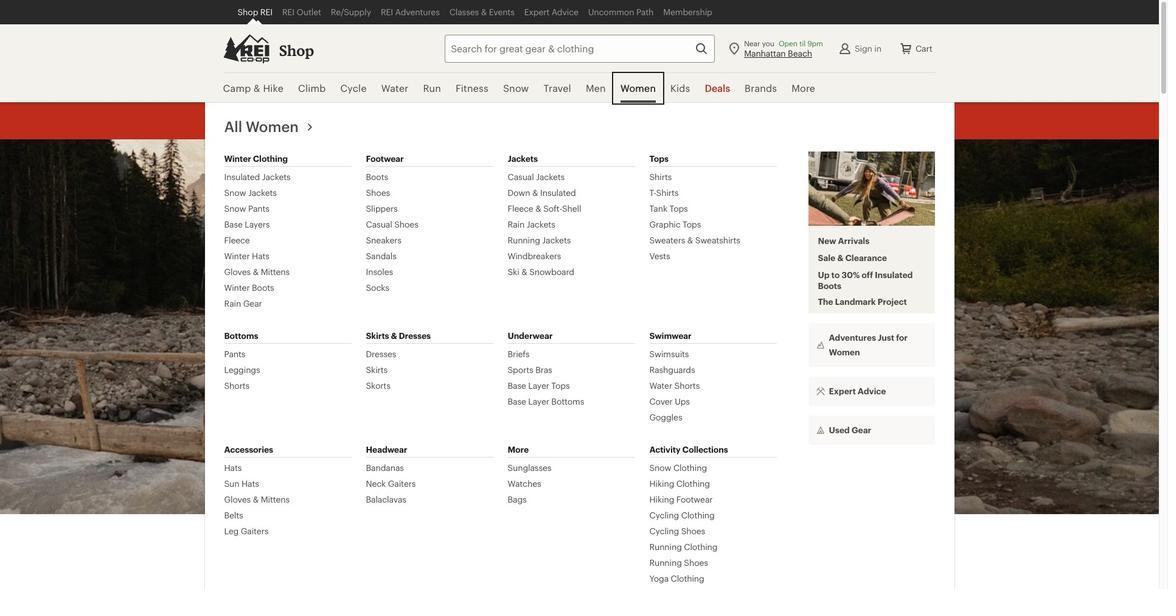 Task type: locate. For each thing, give the bounding box(es) containing it.
0 vertical spatial adventures
[[395, 7, 440, 17]]

0 horizontal spatial women
[[246, 117, 299, 135]]

0 vertical spatial layer
[[529, 380, 549, 391]]

0 vertical spatial gaiters
[[388, 478, 416, 489]]

base layers link
[[224, 219, 270, 230]]

manhattan
[[744, 48, 786, 58]]

shoes up sneakers
[[395, 219, 419, 229]]

sneakers link
[[366, 235, 402, 246]]

1 horizontal spatial pants
[[248, 203, 270, 214]]

running jackets link
[[508, 235, 571, 246]]

0 vertical spatial gloves & mittens link
[[224, 267, 290, 278]]

& left events
[[481, 7, 487, 17]]

shoes up "running clothing" link
[[681, 526, 706, 536]]

rei left outlet
[[282, 7, 295, 17]]

activity collections
[[650, 444, 728, 455]]

0 vertical spatial expert advice link
[[520, 0, 584, 24]]

expert up used
[[829, 386, 856, 396]]

all women
[[224, 117, 299, 135]]

rain inside casual jackets down & insulated fleece & soft-shell rain jackets running jackets windbreakers ski & snowboard
[[508, 219, 525, 229]]

hiking
[[650, 478, 675, 489], [650, 494, 675, 505]]

30%
[[842, 270, 860, 280]]

sunglasses link
[[508, 463, 552, 474]]

boots up shoes "link"
[[366, 172, 388, 182]]

bandanas link
[[366, 463, 404, 474]]

mittens inside "hats sun hats gloves & mittens belts leg gaiters"
[[261, 494, 290, 505]]

clearance
[[846, 253, 887, 263]]

clothing down hiking footwear link
[[681, 510, 715, 520]]

fleece inside insulated jackets snow jackets snow pants base layers fleece winter hats gloves & mittens winter boots rain gear
[[224, 235, 250, 245]]

search image
[[695, 41, 709, 56]]

bottoms up pants link
[[224, 330, 258, 341]]

the
[[739, 315, 761, 333], [574, 334, 597, 351], [571, 377, 586, 388]]

0 vertical spatial hiking
[[650, 478, 675, 489]]

insulated up soft-
[[540, 187, 576, 198]]

1 horizontal spatial expert advice
[[829, 386, 886, 396]]

the
[[818, 297, 834, 307]]

1 vertical spatial cycling
[[650, 526, 679, 536]]

0 vertical spatial cycling
[[650, 510, 679, 520]]

socks
[[366, 282, 389, 293]]

running up yoga
[[650, 558, 682, 568]]

swimsuits rashguards water shorts cover ups goggles
[[650, 349, 700, 422]]

deals
[[588, 377, 612, 388]]

hats down layers
[[252, 251, 270, 261]]

1 vertical spatial hats
[[224, 463, 242, 473]]

1 horizontal spatial casual
[[508, 172, 534, 182]]

1 vertical spatial hiking
[[650, 494, 675, 505]]

adventures left the just
[[829, 333, 876, 343]]

& inside insulated jackets snow jackets snow pants base layers fleece winter hats gloves & mittens winter boots rain gear
[[253, 267, 259, 277]]

insoles link
[[366, 267, 393, 278]]

shirts up t-shirts link
[[650, 172, 672, 182]]

fleece down down
[[508, 203, 534, 214]]

expert advice link
[[520, 0, 584, 24], [809, 377, 935, 406]]

0 horizontal spatial advice
[[552, 7, 579, 17]]

shorts
[[224, 380, 250, 391], [675, 380, 700, 391]]

water inside swimsuits rashguards water shorts cover ups goggles
[[650, 380, 673, 391]]

0 horizontal spatial rain
[[224, 298, 241, 309]]

gloves & mittens link
[[224, 267, 290, 278], [224, 494, 290, 505]]

running
[[508, 235, 540, 245], [650, 542, 682, 552], [650, 558, 682, 568]]

none field inside banner
[[445, 34, 715, 62]]

2 vertical spatial insulated
[[875, 270, 913, 280]]

0 horizontal spatial fleece
[[224, 235, 250, 245]]

1 horizontal spatial adventures
[[829, 333, 876, 343]]

skirts up skorts
[[366, 365, 388, 375]]

shop for shop
[[279, 41, 314, 59]]

shop up rei co-op, go to rei.com home page image
[[238, 7, 258, 17]]

expert advice link up used gear link
[[809, 377, 935, 406]]

1 vertical spatial layer
[[529, 396, 549, 407]]

mittens
[[261, 267, 290, 277], [261, 494, 290, 505]]

3 rei from the left
[[381, 7, 393, 17]]

1 vertical spatial expert advice link
[[809, 377, 935, 406]]

1 horizontal spatial more
[[792, 82, 816, 94]]

layer down bras
[[529, 380, 549, 391]]

0 horizontal spatial expert advice link
[[520, 0, 584, 24]]

briefs
[[508, 349, 530, 359]]

2 horizontal spatial insulated
[[875, 270, 913, 280]]

fleece
[[508, 203, 534, 214], [224, 235, 250, 245]]

water up cover
[[650, 380, 673, 391]]

2 vertical spatial shop
[[545, 377, 569, 388]]

2 vertical spatial hats
[[242, 478, 259, 489]]

kids button
[[663, 73, 698, 103]]

1 horizontal spatial shop
[[279, 41, 314, 59]]

2 mittens from the top
[[261, 494, 290, 505]]

0 vertical spatial rain
[[508, 219, 525, 229]]

1 horizontal spatial to
[[832, 270, 840, 280]]

women inside adventures just for women
[[829, 347, 860, 357]]

0 vertical spatial skirts
[[366, 330, 389, 341]]

skirts inside dresses skirts skorts
[[366, 365, 388, 375]]

boots up the
[[818, 281, 842, 291]]

1 horizontal spatial up
[[818, 270, 830, 280]]

0 vertical spatial more
[[792, 82, 816, 94]]

1 vertical spatial more
[[508, 444, 529, 455]]

0 vertical spatial women
[[621, 82, 656, 94]]

bottoms
[[224, 330, 258, 341], [552, 396, 584, 407]]

casual up down
[[508, 172, 534, 182]]

2 horizontal spatial rei
[[381, 7, 393, 17]]

the right the of
[[574, 334, 597, 351]]

the left deals
[[571, 377, 586, 388]]

gear down the winter boots link
[[243, 298, 262, 309]]

0 horizontal spatial up
[[454, 254, 511, 303]]

gaiters up 'balaclavas'
[[388, 478, 416, 489]]

0 vertical spatial casual
[[508, 172, 534, 182]]

rei right re/supply
[[381, 7, 393, 17]]

1 horizontal spatial expert advice link
[[809, 377, 935, 406]]

2 horizontal spatial women
[[829, 347, 860, 357]]

0 vertical spatial dresses
[[399, 330, 431, 341]]

base layer tops link
[[508, 380, 570, 391]]

up for up to 50% off
[[454, 254, 511, 303]]

2 gloves from the top
[[224, 494, 251, 505]]

expert right events
[[524, 7, 550, 17]]

new arrivals
[[818, 236, 870, 246]]

up
[[454, 254, 511, 303], [818, 270, 830, 280]]

advice
[[552, 7, 579, 17], [858, 386, 886, 396]]

tops up shirts link
[[650, 153, 669, 164]]

0 vertical spatial gloves
[[224, 267, 251, 277]]

arrivals
[[838, 236, 870, 246]]

0 vertical spatial expert advice
[[524, 7, 579, 17]]

gloves
[[224, 267, 251, 277], [224, 494, 251, 505]]

1 horizontal spatial off
[[862, 270, 873, 280]]

off for 30%
[[862, 270, 873, 280]]

1 horizontal spatial for
[[896, 333, 908, 343]]

t-
[[650, 187, 656, 198]]

women left kids
[[621, 82, 656, 94]]

1 horizontal spatial fleece
[[508, 203, 534, 214]]

layer down base layer tops link
[[529, 396, 549, 407]]

bandanas neck gaiters balaclavas
[[366, 463, 416, 505]]

of
[[556, 334, 570, 351]]

classes
[[450, 7, 479, 17]]

off down sweaters
[[655, 254, 705, 303]]

adventures
[[395, 7, 440, 17], [829, 333, 876, 343]]

2 skirts from the top
[[366, 365, 388, 375]]

rei outlet link
[[277, 0, 326, 24]]

gear right used
[[852, 425, 872, 435]]

insulated for up
[[875, 270, 913, 280]]

shoes
[[366, 187, 390, 198], [395, 219, 419, 229], [681, 526, 706, 536], [684, 558, 708, 568]]

rashguards link
[[650, 365, 695, 376]]

events
[[489, 7, 515, 17]]

women inside dropdown button
[[621, 82, 656, 94]]

& left hike
[[254, 82, 261, 94]]

pants link
[[224, 349, 246, 360]]

1 shorts from the left
[[224, 380, 250, 391]]

2 vertical spatial base
[[508, 396, 526, 407]]

cycling down cycling clothing link
[[650, 526, 679, 536]]

tops up 'base layer bottoms' link
[[552, 380, 570, 391]]

1 vertical spatial insulated
[[540, 187, 576, 198]]

up down sale
[[818, 270, 830, 280]]

dresses left snow
[[399, 330, 431, 341]]

off right the 30%
[[862, 270, 873, 280]]

bras
[[536, 365, 552, 375]]

insulated inside casual jackets down & insulated fleece & soft-shell rain jackets running jackets windbreakers ski & snowboard
[[540, 187, 576, 198]]

2 layer from the top
[[529, 396, 549, 407]]

winter clothing
[[224, 153, 288, 164]]

fleece inside casual jackets down & insulated fleece & soft-shell rain jackets running jackets windbreakers ski & snowboard
[[508, 203, 534, 214]]

new
[[818, 236, 837, 246], [398, 315, 429, 333]]

new for new arrivals
[[818, 236, 837, 246]]

you
[[762, 39, 775, 47]]

1 vertical spatial footwear
[[677, 494, 713, 505]]

1 vertical spatial winter
[[224, 251, 250, 261]]

jackets down "winter clothing" link
[[262, 172, 291, 182]]

adventures inside adventures just for women
[[829, 333, 876, 343]]

clothing down activity collections
[[674, 463, 707, 473]]

None search field
[[423, 34, 715, 62]]

winter hats link
[[224, 251, 270, 262]]

sandals link
[[366, 251, 397, 262]]

1 horizontal spatial gear
[[852, 425, 872, 435]]

gear inside insulated jackets snow jackets snow pants base layers fleece winter hats gloves & mittens winter boots rain gear
[[243, 298, 262, 309]]

0 horizontal spatial gear
[[243, 298, 262, 309]]

& up the winter boots link
[[253, 267, 259, 277]]

project
[[878, 297, 907, 307]]

insulated up snow jackets link
[[224, 172, 260, 182]]

footwear up boots link
[[366, 153, 404, 164]]

insulated
[[224, 172, 260, 182], [540, 187, 576, 198], [875, 270, 913, 280]]

1 horizontal spatial expert
[[829, 386, 856, 396]]

gloves & mittens link down sun hats link
[[224, 494, 290, 505]]

snow left travel
[[503, 82, 529, 94]]

hats inside insulated jackets snow jackets snow pants base layers fleece winter hats gloves & mittens winter boots rain gear
[[252, 251, 270, 261]]

winter clothing link
[[224, 152, 288, 166]]

expert advice link up search for great gear & clothing text field
[[520, 0, 584, 24]]

1 horizontal spatial shorts
[[675, 380, 700, 391]]

jackets
[[508, 153, 538, 164], [262, 172, 291, 182], [536, 172, 565, 182], [248, 187, 277, 198], [527, 219, 555, 229], [543, 235, 571, 245]]

0 vertical spatial shirts
[[650, 172, 672, 182]]

jackets down insulated jackets link
[[248, 187, 277, 198]]

1 horizontal spatial gaiters
[[388, 478, 416, 489]]

1 vertical spatial new
[[398, 315, 429, 333]]

1 horizontal spatial dresses
[[399, 330, 431, 341]]

mittens inside insulated jackets snow jackets snow pants base layers fleece winter hats gloves & mittens winter boots rain gear
[[261, 267, 290, 277]]

3 winter from the top
[[224, 282, 250, 293]]

down
[[508, 187, 530, 198]]

uncommon
[[588, 7, 634, 17]]

sweaters & sweatshirts link
[[650, 235, 741, 246]]

boots inside up to 30% off insulated boots the landmark project
[[818, 281, 842, 291]]

shorts up ups
[[675, 380, 700, 391]]

base up the fleece link
[[224, 219, 243, 229]]

shirts up tank tops link at right
[[656, 187, 679, 198]]

down & insulated link
[[508, 187, 576, 198]]

base inside insulated jackets snow jackets snow pants base layers fleece winter hats gloves & mittens winter boots rain gear
[[224, 219, 243, 229]]

0 vertical spatial advice
[[552, 7, 579, 17]]

boots up rain gear link
[[252, 282, 274, 293]]

rei left the rei outlet
[[260, 7, 273, 17]]

hats right 'sun'
[[242, 478, 259, 489]]

to inside up to 30% off insulated boots the landmark project
[[832, 270, 840, 280]]

1 horizontal spatial boots
[[366, 172, 388, 182]]

0 vertical spatial running
[[508, 235, 540, 245]]

to
[[521, 254, 558, 303], [832, 270, 840, 280]]

insulated inside up to 30% off insulated boots the landmark project
[[875, 270, 913, 280]]

0 horizontal spatial insulated
[[224, 172, 260, 182]]

women down landmark
[[829, 347, 860, 357]]

rain down the winter boots link
[[224, 298, 241, 309]]

running down cycling shoes link
[[650, 542, 682, 552]]

1 vertical spatial gaiters
[[241, 526, 269, 536]]

0 vertical spatial gear
[[243, 298, 262, 309]]

tops up sweaters & sweatshirts link
[[683, 219, 701, 229]]

banner
[[0, 0, 1159, 589]]

& down casual jackets link
[[533, 187, 538, 198]]

swimsuits
[[650, 349, 689, 359]]

winter up rain gear link
[[224, 282, 250, 293]]

mittens up 'leg gaiters' link
[[261, 494, 290, 505]]

classes & events link
[[445, 0, 520, 24]]

gaiters inside bandanas neck gaiters balaclavas
[[388, 478, 416, 489]]

clothing up insulated jackets link
[[253, 153, 288, 164]]

shoes down boots link
[[366, 187, 390, 198]]

0 vertical spatial water
[[381, 82, 409, 94]]

up inside up to 30% off insulated boots the landmark project
[[818, 270, 830, 280]]

clothing
[[253, 153, 288, 164], [674, 463, 707, 473], [677, 478, 710, 489], [681, 510, 715, 520], [684, 542, 718, 552], [671, 573, 705, 584]]

1 vertical spatial skirts
[[366, 365, 388, 375]]

watches link
[[508, 478, 541, 489]]

shorts down leggings link
[[224, 380, 250, 391]]

0 vertical spatial base
[[224, 219, 243, 229]]

& left soft-
[[536, 203, 541, 214]]

running inside casual jackets down & insulated fleece & soft-shell rain jackets running jackets windbreakers ski & snowboard
[[508, 235, 540, 245]]

2 horizontal spatial shop
[[545, 377, 569, 388]]

1 vertical spatial fleece
[[224, 235, 250, 245]]

1 vertical spatial mittens
[[261, 494, 290, 505]]

snow down the activity
[[650, 463, 672, 473]]

bottoms inside briefs sports bras base layer tops base layer bottoms
[[552, 396, 584, 407]]

pants inside pants leggings shorts
[[224, 349, 246, 359]]

1 vertical spatial advice
[[858, 386, 886, 396]]

off inside up to 30% off insulated boots the landmark project
[[862, 270, 873, 280]]

winter up insulated jackets link
[[224, 153, 251, 164]]

gloves down winter hats link
[[224, 267, 251, 277]]

bags link
[[508, 494, 527, 505]]

fleece down base layers link
[[224, 235, 250, 245]]

jackets up the windbreakers
[[543, 235, 571, 245]]

1 cycling from the top
[[650, 510, 679, 520]]

re/supply
[[331, 7, 371, 17]]

uncommon path
[[588, 7, 654, 17]]

1 vertical spatial base
[[508, 380, 526, 391]]

to right ski
[[521, 254, 558, 303]]

membership link
[[659, 0, 717, 24]]

run button
[[416, 73, 449, 103]]

sneakers
[[366, 235, 402, 245]]

jackets down fleece & soft-shell link
[[527, 219, 555, 229]]

hats up 'sun'
[[224, 463, 242, 473]]

jackets up down & insulated link on the left top of the page
[[536, 172, 565, 182]]

rei outlet
[[282, 7, 321, 17]]

rain up running jackets link
[[508, 219, 525, 229]]

new up sale
[[818, 236, 837, 246]]

more down beach
[[792, 82, 816, 94]]

hiking down hiking clothing "link"
[[650, 494, 675, 505]]

2 gloves & mittens link from the top
[[224, 494, 290, 505]]

skirts up dresses link
[[366, 330, 389, 341]]

gloves inside "hats sun hats gloves & mittens belts leg gaiters"
[[224, 494, 251, 505]]

1 horizontal spatial footwear
[[677, 494, 713, 505]]

jackets up casual jackets link
[[508, 153, 538, 164]]

to for 50%
[[521, 254, 558, 303]]

& down sun hats link
[[253, 494, 259, 505]]

1 vertical spatial gloves
[[224, 494, 251, 505]]

0 horizontal spatial bottoms
[[224, 330, 258, 341]]

0 horizontal spatial rei
[[260, 7, 273, 17]]

1 vertical spatial shop
[[279, 41, 314, 59]]

1 mittens from the top
[[261, 267, 290, 277]]

pants up layers
[[248, 203, 270, 214]]

up up markdowns at the left
[[454, 254, 511, 303]]

shop down bras
[[545, 377, 569, 388]]

2 rei from the left
[[282, 7, 295, 17]]

gaiters right leg
[[241, 526, 269, 536]]

Search for great gear & clothing text field
[[445, 34, 715, 62]]

gloves down sun hats link
[[224, 494, 251, 505]]

1 gloves & mittens link from the top
[[224, 267, 290, 278]]

for
[[716, 315, 735, 333], [896, 333, 908, 343]]

1 vertical spatial pants
[[224, 349, 246, 359]]

2 winter from the top
[[224, 251, 250, 261]]

yoga
[[650, 573, 669, 584]]

1 vertical spatial bottoms
[[552, 396, 584, 407]]

climb
[[298, 82, 326, 94]]

sale & clearance
[[818, 253, 887, 263]]

rei for rei outlet
[[282, 7, 295, 17]]

dresses skirts skorts
[[366, 349, 396, 391]]

run
[[423, 82, 441, 94]]

to left the 30%
[[832, 270, 840, 280]]

gaiters inside "hats sun hats gloves & mittens belts leg gaiters"
[[241, 526, 269, 536]]

travel
[[544, 82, 571, 94]]

0 horizontal spatial gaiters
[[241, 526, 269, 536]]

0 vertical spatial insulated
[[224, 172, 260, 182]]

0 vertical spatial mittens
[[261, 267, 290, 277]]

0 horizontal spatial casual
[[366, 219, 392, 229]]

None field
[[445, 34, 715, 62]]

rei inside 'link'
[[381, 7, 393, 17]]

new inside new snow markdowns plus clothing and gear for the rest of the year.
[[398, 315, 429, 333]]

for right the just
[[896, 333, 908, 343]]

insulated jackets link
[[224, 172, 291, 183]]

shirts
[[650, 172, 672, 182], [656, 187, 679, 198]]

1 horizontal spatial water
[[650, 380, 673, 391]]

insulated up "project"
[[875, 270, 913, 280]]

2 shorts from the left
[[675, 380, 700, 391]]

new inside banner
[[818, 236, 837, 246]]

base down base layer tops link
[[508, 396, 526, 407]]

advice up used gear link
[[858, 386, 886, 396]]

shop rei link
[[233, 0, 277, 24]]

bottoms down the shop the deals
[[552, 396, 584, 407]]

pants up the leggings
[[224, 349, 246, 359]]

landmark
[[835, 297, 876, 307]]

0 horizontal spatial to
[[521, 254, 558, 303]]

sign
[[855, 43, 873, 53]]

0 vertical spatial new
[[818, 236, 837, 246]]

women up winter clothing
[[246, 117, 299, 135]]

1 horizontal spatial rei
[[282, 7, 295, 17]]

adventures left 'classes'
[[395, 7, 440, 17]]

0 horizontal spatial shop
[[238, 7, 258, 17]]

shop down rei outlet link
[[279, 41, 314, 59]]

more button
[[785, 73, 823, 103]]

dresses up skirts link
[[366, 349, 396, 359]]

2 vertical spatial the
[[571, 377, 586, 388]]

1 gloves from the top
[[224, 267, 251, 277]]

1 vertical spatial casual
[[366, 219, 392, 229]]



Task type: vqa. For each thing, say whether or not it's contained in the screenshot.
Hats
yes



Task type: describe. For each thing, give the bounding box(es) containing it.
boots shoes slippers casual shoes sneakers sandals insoles socks
[[366, 172, 419, 293]]

running shoes link
[[650, 558, 708, 568]]

to for 30%
[[832, 270, 840, 280]]

skirts link
[[366, 365, 388, 376]]

shoes link
[[366, 187, 390, 198]]

for inside new snow markdowns plus clothing and gear for the rest of the year.
[[716, 315, 735, 333]]

base for layer
[[508, 396, 526, 407]]

boots inside boots shoes slippers casual shoes sneakers sandals insoles socks
[[366, 172, 388, 182]]

0 vertical spatial the
[[739, 315, 761, 333]]

up to 30% off insulated boots link
[[818, 270, 925, 292]]

membership
[[664, 7, 713, 17]]

snow inside dropdown button
[[503, 82, 529, 94]]

cover ups link
[[650, 396, 690, 407]]

snow clothing link
[[650, 463, 707, 474]]

& right ski
[[522, 267, 527, 277]]

2 hiking from the top
[[650, 494, 675, 505]]

1 vertical spatial running
[[650, 542, 682, 552]]

1 horizontal spatial advice
[[858, 386, 886, 396]]

yoga clothing link
[[650, 573, 705, 584]]

2 cycling from the top
[[650, 526, 679, 536]]

2 vertical spatial running
[[650, 558, 682, 568]]

none search field inside banner
[[423, 34, 715, 62]]

rei for rei adventures
[[381, 7, 393, 17]]

shop for shop the deals
[[545, 377, 569, 388]]

skirts & dresses link
[[366, 329, 431, 343]]

clothing
[[590, 315, 647, 333]]

sports
[[508, 365, 534, 375]]

brands
[[745, 82, 777, 94]]

casual inside boots shoes slippers casual shoes sneakers sandals insoles socks
[[366, 219, 392, 229]]

women button
[[613, 73, 663, 103]]

pants leggings shorts
[[224, 349, 260, 391]]

headwear link
[[366, 442, 407, 457]]

& up dresses link
[[391, 330, 397, 341]]

clothing up hiking footwear link
[[677, 478, 710, 489]]

footwear inside snow clothing hiking clothing hiking footwear cycling clothing cycling shoes running clothing running shoes yoga clothing
[[677, 494, 713, 505]]

underwear link
[[508, 329, 553, 343]]

0 vertical spatial bottoms
[[224, 330, 258, 341]]

sunglasses watches bags
[[508, 463, 552, 505]]

skirts & dresses
[[366, 330, 431, 341]]

casual inside casual jackets down & insulated fleece & soft-shell rain jackets running jackets windbreakers ski & snowboard
[[508, 172, 534, 182]]

soft-
[[544, 203, 562, 214]]

1 layer from the top
[[529, 380, 549, 391]]

insoles
[[366, 267, 393, 277]]

ups
[[675, 396, 690, 407]]

shorts inside pants leggings shorts
[[224, 380, 250, 391]]

for inside adventures just for women
[[896, 333, 908, 343]]

off for 50%
[[655, 254, 705, 303]]

hats sun hats gloves & mittens belts leg gaiters
[[224, 463, 290, 536]]

hiking footwear link
[[650, 494, 713, 505]]

1 vertical spatial gear
[[852, 425, 872, 435]]

bags
[[508, 494, 527, 505]]

men button
[[579, 73, 613, 103]]

cycle button
[[333, 73, 374, 103]]

1 winter from the top
[[224, 153, 251, 164]]

1 skirts from the top
[[366, 330, 389, 341]]

gear
[[680, 315, 712, 333]]

& inside dropdown button
[[254, 82, 261, 94]]

0 horizontal spatial more
[[508, 444, 529, 455]]

footwear link
[[366, 152, 404, 166]]

just
[[878, 333, 895, 343]]

& inside shirts t-shirts tank tops graphic tops sweaters & sweatshirts vests
[[688, 235, 693, 245]]

sandals
[[366, 251, 397, 261]]

activity
[[650, 444, 681, 455]]

new snow markdowns plus clothing and gear for the rest of the year.
[[398, 315, 761, 351]]

sale
[[818, 253, 836, 263]]

leg gaiters link
[[224, 526, 269, 537]]

briefs link
[[508, 349, 530, 360]]

snow up snow pants link
[[224, 187, 246, 198]]

more inside 'more' dropdown button
[[792, 82, 816, 94]]

snow inside snow clothing hiking clothing hiking footwear cycling clothing cycling shoes running clothing running shoes yoga clothing
[[650, 463, 672, 473]]

jackets link
[[508, 152, 538, 166]]

banner containing shop
[[0, 0, 1159, 589]]

bandanas
[[366, 463, 404, 473]]

briefs sports bras base layer tops base layer bottoms
[[508, 349, 584, 407]]

windbreakers link
[[508, 251, 561, 262]]

water inside dropdown button
[[381, 82, 409, 94]]

socks link
[[366, 282, 389, 293]]

all
[[224, 117, 242, 135]]

rain inside insulated jackets snow jackets snow pants base layers fleece winter hats gloves & mittens winter boots rain gear
[[224, 298, 241, 309]]

accessories
[[224, 444, 273, 455]]

adventures just for women link
[[809, 323, 935, 367]]

brands button
[[738, 73, 785, 103]]

up for up to 30% off insulated boots the landmark project
[[818, 270, 830, 280]]

shoes down "running clothing" link
[[684, 558, 708, 568]]

new for new snow markdowns plus clothing and gear for the rest of the year.
[[398, 315, 429, 333]]

0 vertical spatial footwear
[[366, 153, 404, 164]]

belts
[[224, 510, 243, 520]]

graphic tops link
[[650, 219, 701, 230]]

shorts inside swimsuits rashguards water shorts cover ups goggles
[[675, 380, 700, 391]]

camp
[[223, 82, 251, 94]]

sweaters
[[650, 235, 685, 245]]

1 hiking from the top
[[650, 478, 675, 489]]

underwear
[[508, 330, 553, 341]]

a hiker on a log bridge. text reads, up to 50% off. image
[[0, 139, 1159, 514]]

snow pants link
[[224, 203, 270, 214]]

rei co-op, go to rei.com home page image
[[223, 34, 269, 63]]

snow clothing hiking clothing hiking footwear cycling clothing cycling shoes running clothing running shoes yoga clothing
[[650, 463, 718, 584]]

shop for shop rei
[[238, 7, 258, 17]]

leggings
[[224, 365, 260, 375]]

gloves inside insulated jackets snow jackets snow pants base layers fleece winter hats gloves & mittens winter boots rain gear
[[224, 267, 251, 277]]

re/supply link
[[326, 0, 376, 24]]

used
[[829, 425, 850, 435]]

insulated for casual
[[540, 187, 576, 198]]

camp & hike
[[223, 82, 284, 94]]

& right sale
[[838, 253, 844, 263]]

fleece link
[[224, 235, 250, 246]]

boots inside insulated jackets snow jackets snow pants base layers fleece winter hats gloves & mittens winter boots rain gear
[[252, 282, 274, 293]]

1 rei from the left
[[260, 7, 273, 17]]

0 horizontal spatial expert
[[524, 7, 550, 17]]

in
[[875, 43, 882, 53]]

& inside "hats sun hats gloves & mittens belts leg gaiters"
[[253, 494, 259, 505]]

sports bras link
[[508, 365, 552, 376]]

shop rei
[[238, 7, 273, 17]]

balaclavas link
[[366, 494, 407, 505]]

placing a blanket for a picnic in a rural park. image
[[809, 152, 935, 226]]

pants inside insulated jackets snow jackets snow pants base layers fleece winter hats gloves & mittens winter boots rain gear
[[248, 203, 270, 214]]

hiking clothing link
[[650, 478, 710, 489]]

0 horizontal spatial expert advice
[[524, 7, 579, 17]]

clothing down running shoes link at the bottom right of the page
[[671, 573, 705, 584]]

shop link
[[279, 41, 314, 60]]

balaclavas
[[366, 494, 407, 505]]

adventures inside 'link'
[[395, 7, 440, 17]]

near
[[744, 39, 760, 47]]

base for snow
[[224, 219, 243, 229]]

insulated inside insulated jackets snow jackets snow pants base layers fleece winter hats gloves & mittens winter boots rain gear
[[224, 172, 260, 182]]

clothing up running shoes link at the bottom right of the page
[[684, 542, 718, 552]]

tops up graphic tops link
[[670, 203, 688, 214]]

cart
[[916, 43, 933, 53]]

path
[[637, 7, 654, 17]]

belts link
[[224, 510, 243, 521]]

til
[[800, 39, 806, 47]]

0 horizontal spatial dresses
[[366, 349, 396, 359]]

new arrivals link
[[818, 236, 870, 247]]

1 vertical spatial the
[[574, 334, 597, 351]]

snow
[[433, 315, 469, 333]]

cycle
[[341, 82, 367, 94]]

base layer bottoms link
[[508, 396, 584, 407]]

water button
[[374, 73, 416, 103]]

1 vertical spatial women
[[246, 117, 299, 135]]

plus
[[557, 315, 586, 333]]

rain jackets link
[[508, 219, 555, 230]]

headwear
[[366, 444, 407, 455]]

dresses link
[[366, 349, 396, 360]]

skorts
[[366, 380, 391, 391]]

swimwear link
[[650, 329, 692, 343]]

1 vertical spatial shirts
[[656, 187, 679, 198]]

snow up base layers link
[[224, 203, 246, 214]]

snow jackets link
[[224, 187, 277, 198]]

1 vertical spatial expert advice
[[829, 386, 886, 396]]

snow button
[[496, 73, 537, 103]]

tops inside briefs sports bras base layer tops base layer bottoms
[[552, 380, 570, 391]]

9pm
[[808, 39, 823, 47]]



